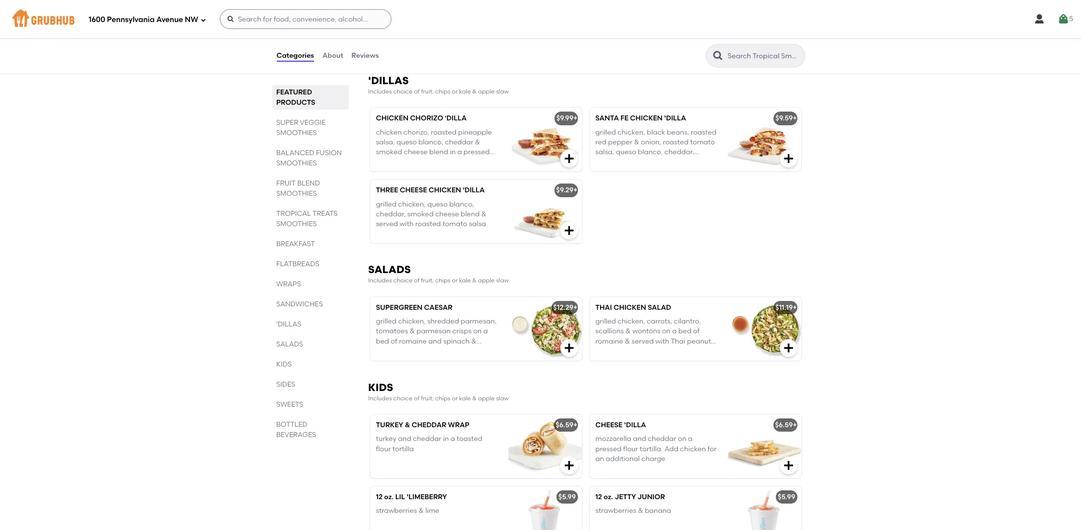 Task type: describe. For each thing, give the bounding box(es) containing it.
turkey, bacon, tomatoes, romaine, swiss & lite ranch on ciabatta
[[376, 11, 490, 29]]

served inside the grilled chicken, carrots, cilantro, scallions & wontons on a bed of romaine & served with thai peanut dressing
[[632, 337, 654, 346]]

tropical treats smoothies
[[276, 210, 337, 228]]

lime
[[425, 507, 439, 515]]

chips for 'dillas
[[435, 88, 450, 95]]

carrots,
[[647, 317, 672, 326]]

or for 'dillas
[[452, 88, 458, 95]]

$9.29 +
[[556, 186, 577, 195]]

main navigation navigation
[[0, 0, 1081, 38]]

cilantro,
[[674, 317, 701, 326]]

blend
[[297, 179, 320, 188]]

roasted right side
[[461, 158, 486, 166]]

smoothies for tropical
[[276, 220, 317, 228]]

thai chicken salad
[[595, 304, 671, 312]]

pressed inside 'chicken chorizo, roasted pineapple salsa, queso blanco, cheddar & smoked cheese blend in a pressed flour tortilla with a side of roasted tomato salsa'
[[464, 148, 490, 156]]

about
[[322, 51, 343, 60]]

breakfast tab
[[276, 239, 345, 249]]

choice for salads
[[393, 277, 413, 284]]

chorizo
[[410, 114, 443, 123]]

+ for onion,
[[793, 114, 797, 123]]

sides tab
[[276, 380, 345, 390]]

and for cheese
[[633, 435, 646, 443]]

cheese inside grilled chicken, black beans, roasted red pepper & onion, roasted tomato salsa, queso blanco, cheddar, smoked cheese blend & served with roasted tomato salsa
[[623, 158, 647, 166]]

chicken inside mozzarella and cheddar on a pressed flour tortilla. add chicken for an additional charge
[[680, 445, 706, 453]]

featured
[[276, 88, 312, 96]]

strawberries & banana
[[595, 507, 671, 515]]

kids tab
[[276, 360, 345, 370]]

bottled
[[276, 421, 307, 429]]

chicken chorizo, roasted pineapple salsa, queso blanco, cheddar & smoked cheese blend in a pressed flour tortilla with a side of roasted tomato salsa
[[376, 128, 492, 176]]

flatbreads tab
[[276, 259, 345, 269]]

chicken inside 'chicken chorizo, roasted pineapple salsa, queso blanco, cheddar & smoked cheese blend in a pressed flour tortilla with a side of roasted tomato salsa'
[[376, 128, 402, 136]]

beans,
[[667, 128, 689, 136]]

scallions
[[595, 327, 624, 336]]

reviews button
[[351, 38, 379, 73]]

of inside 'chicken chorizo, roasted pineapple salsa, queso blanco, cheddar & smoked cheese blend in a pressed flour tortilla with a side of roasted tomato salsa'
[[452, 158, 459, 166]]

cheese 'dilla
[[595, 421, 646, 430]]

chicken up chorizo,
[[376, 114, 408, 123]]

slaw for kids
[[496, 395, 509, 402]]

or for kids
[[452, 395, 458, 402]]

chicken chorizo 'dilla image
[[508, 108, 582, 172]]

ciabatta
[[444, 21, 473, 29]]

roasted down red
[[595, 168, 621, 176]]

chicken, for cheese
[[398, 200, 426, 208]]

wraps tab
[[276, 279, 345, 289]]

$9.59
[[776, 114, 793, 123]]

includes for salads
[[368, 277, 392, 284]]

and inside grilled chicken, shredded parmesan, tomatoes & parmesan crisps on a bed of romaine and spinach & served with caesar dressing
[[428, 337, 442, 346]]

$9.59 +
[[776, 114, 797, 123]]

chicken up black at the right
[[630, 114, 663, 123]]

fe
[[620, 114, 628, 123]]

parmesan,
[[461, 317, 497, 326]]

queso inside grilled chicken, black beans, roasted red pepper & onion, roasted tomato salsa, queso blanco, cheddar, smoked cheese blend & served with roasted tomato salsa
[[616, 148, 636, 156]]

svg image for chicken chorizo, roasted pineapple salsa, queso blanco, cheddar & smoked cheese blend in a pressed flour tortilla with a side of roasted tomato salsa
[[563, 153, 575, 165]]

santa fe chicken 'dilla
[[595, 114, 686, 123]]

romaine inside grilled chicken, shredded parmesan, tomatoes & parmesan crisps on a bed of romaine and spinach & served with caesar dressing
[[399, 337, 427, 346]]

queso inside 'chicken chorizo, roasted pineapple salsa, queso blanco, cheddar & smoked cheese blend in a pressed flour tortilla with a side of roasted tomato salsa'
[[396, 138, 417, 146]]

chicken, for wontons
[[618, 317, 645, 326]]

onion,
[[641, 138, 661, 146]]

served inside grilled chicken, shredded parmesan, tomatoes & parmesan crisps on a bed of romaine and spinach & served with caesar dressing
[[376, 347, 398, 356]]

dressing inside the grilled chicken, carrots, cilantro, scallions & wontons on a bed of romaine & served with thai peanut dressing
[[595, 347, 623, 356]]

$12.29 +
[[553, 304, 577, 312]]

products
[[276, 98, 315, 107]]

12 for 12 oz. jetty junior
[[595, 493, 602, 502]]

turkey, bacon, tomatoes, romaine, swiss & lite ranch on ciabatta button
[[370, 0, 582, 54]]

apple for 'dillas
[[478, 88, 495, 95]]

blanco, inside 'chicken chorizo, roasted pineapple salsa, queso blanco, cheddar & smoked cheese blend in a pressed flour tortilla with a side of roasted tomato salsa'
[[418, 138, 443, 146]]

junior
[[638, 493, 665, 502]]

tomato inside 'chicken chorizo, roasted pineapple salsa, queso blanco, cheddar & smoked cheese blend in a pressed flour tortilla with a side of roasted tomato salsa'
[[376, 168, 401, 176]]

santa
[[595, 114, 619, 123]]

and for turkey
[[398, 435, 411, 443]]

balanced fusion smoothies tab
[[276, 148, 345, 169]]

kale for salads
[[459, 277, 471, 284]]

supergreen caesar image
[[508, 297, 582, 361]]

a inside turkey and cheddar in a toasted flour tortilla
[[450, 435, 455, 443]]

of inside 'dillas includes choice of fruit, chips or kale & apple slaw
[[414, 88, 420, 95]]

jetty
[[615, 493, 636, 502]]

fruit, for 'dillas
[[421, 88, 434, 95]]

shredded
[[427, 317, 459, 326]]

salsa, inside 'chicken chorizo, roasted pineapple salsa, queso blanco, cheddar & smoked cheese blend in a pressed flour tortilla with a side of roasted tomato salsa'
[[376, 138, 395, 146]]

& inside kids includes choice of fruit, chips or kale & apple slaw
[[472, 395, 477, 402]]

with inside 'chicken chorizo, roasted pineapple salsa, queso blanco, cheddar & smoked cheese blend in a pressed flour tortilla with a side of roasted tomato salsa'
[[416, 158, 429, 166]]

pennsylvania
[[107, 15, 155, 24]]

beverages
[[276, 431, 316, 439]]

chicken, for parmesan
[[398, 317, 426, 326]]

$11.19
[[775, 304, 793, 312]]

kids includes choice of fruit, chips or kale & apple slaw
[[368, 381, 509, 402]]

served inside grilled chicken, queso blanco, cheddar, smoked cheese blend & served with roasted tomato salsa
[[376, 220, 398, 228]]

caesar
[[415, 347, 438, 356]]

romaine inside the grilled chicken, carrots, cilantro, scallions & wontons on a bed of romaine & served with thai peanut dressing
[[595, 337, 623, 346]]

grilled chicken, shredded parmesan, tomatoes & parmesan crisps on a bed of romaine and spinach & served with caesar dressing
[[376, 317, 497, 356]]

svg image for grilled chicken, queso blanco, cheddar, smoked cheese blend & served with roasted tomato salsa
[[563, 225, 575, 237]]

parmesan
[[416, 327, 451, 336]]

with inside the grilled chicken, carrots, cilantro, scallions & wontons on a bed of romaine & served with thai peanut dressing
[[655, 337, 669, 346]]

on inside mozzarella and cheddar on a pressed flour tortilla. add chicken for an additional charge
[[678, 435, 686, 443]]

turkey & cheddar wrap
[[376, 421, 469, 430]]

salads for salads
[[276, 340, 303, 349]]

add
[[665, 445, 678, 453]]

in inside turkey and cheddar in a toasted flour tortilla
[[443, 435, 449, 443]]

avenue
[[156, 15, 183, 24]]

& inside grilled chicken, queso blanco, cheddar, smoked cheese blend & served with roasted tomato salsa
[[481, 210, 486, 218]]

ranch
[[413, 21, 432, 29]]

fruit, for salads
[[421, 277, 434, 284]]

includes for kids
[[368, 395, 392, 402]]

2 vertical spatial 'dilla
[[624, 421, 646, 430]]

blend inside grilled chicken, black beans, roasted red pepper & onion, roasted tomato salsa, queso blanco, cheddar, smoked cheese blend & served with roasted tomato salsa
[[649, 158, 668, 166]]

mozzarella and cheddar on a pressed flour tortilla. add chicken for an additional charge
[[595, 435, 717, 463]]

cheddar, inside grilled chicken, queso blanco, cheddar, smoked cheese blend & served with roasted tomato salsa
[[376, 210, 406, 218]]

salads for salads includes choice of fruit, chips or kale & apple slaw
[[368, 264, 411, 276]]

chicken chorizo 'dilla
[[376, 114, 467, 123]]

thai
[[595, 304, 612, 312]]

12 for 12 oz. lil 'limeberry
[[376, 493, 383, 502]]

fruit blend smoothies
[[276, 179, 320, 198]]

12 oz. jetty junior
[[595, 493, 665, 502]]

black
[[647, 128, 665, 136]]

breakfast
[[276, 240, 315, 248]]

roasted inside grilled chicken, queso blanco, cheddar, smoked cheese blend & served with roasted tomato salsa
[[415, 220, 441, 228]]

grilled for grilled chicken, queso blanco, cheddar, smoked cheese blend & served with roasted tomato salsa
[[376, 200, 397, 208]]

svg image for turkey, bacon, tomatoes, romaine, swiss & lite ranch on ciabatta
[[563, 36, 575, 47]]

bed inside grilled chicken, shredded parmesan, tomatoes & parmesan crisps on a bed of romaine and spinach & served with caesar dressing
[[376, 337, 389, 346]]

categories
[[277, 51, 314, 60]]

strawberries & lime
[[376, 507, 439, 515]]

chips for salads
[[435, 277, 450, 284]]

smoked inside grilled chicken, black beans, roasted red pepper & onion, roasted tomato salsa, queso blanco, cheddar, smoked cheese blend & served with roasted tomato salsa
[[595, 158, 622, 166]]

for
[[708, 445, 717, 453]]

choice for 'dillas
[[393, 88, 413, 95]]

on inside the grilled chicken, carrots, cilantro, scallions & wontons on a bed of romaine & served with thai peanut dressing
[[662, 327, 671, 336]]

$12.29
[[553, 304, 573, 312]]

lil
[[395, 493, 405, 502]]

romaine,
[[460, 11, 490, 19]]

spinach
[[443, 337, 470, 346]]

5 button
[[1057, 10, 1073, 28]]

super veggie smoothies tab
[[276, 118, 345, 138]]

pressed inside mozzarella and cheddar on a pressed flour tortilla. add chicken for an additional charge
[[595, 445, 622, 453]]

$9.99
[[556, 114, 573, 123]]

or for salads
[[452, 277, 458, 284]]

+ for on
[[573, 304, 577, 312]]

turkey and cheddar in a toasted flour tortilla
[[376, 435, 482, 453]]

charge
[[641, 455, 665, 463]]

chorizo,
[[403, 128, 429, 136]]

svg image for turkey and cheddar in a toasted flour tortilla
[[563, 460, 575, 472]]

with inside grilled chicken, queso blanco, cheddar, smoked cheese blend & served with roasted tomato salsa
[[400, 220, 414, 228]]

in inside 'chicken chorizo, roasted pineapple salsa, queso blanco, cheddar & smoked cheese blend in a pressed flour tortilla with a side of roasted tomato salsa'
[[450, 148, 456, 156]]

+ for &
[[573, 114, 577, 123]]

oz. for jetty
[[604, 493, 613, 502]]

tortilla inside turkey and cheddar in a toasted flour tortilla
[[392, 445, 414, 453]]

blanco, inside grilled chicken, black beans, roasted red pepper & onion, roasted tomato salsa, queso blanco, cheddar, smoked cheese blend & served with roasted tomato salsa
[[638, 148, 663, 156]]

an
[[595, 455, 604, 463]]

$5.99 for 'limeberry
[[558, 493, 576, 502]]

12 oz. lil 'limeberry image
[[508, 487, 582, 530]]

flour inside 'chicken chorizo, roasted pineapple salsa, queso blanco, cheddar & smoked cheese blend in a pressed flour tortilla with a side of roasted tomato salsa'
[[376, 158, 391, 166]]

$6.59 for turkey and cheddar in a toasted flour tortilla
[[556, 421, 573, 430]]

slaw for salads
[[496, 277, 509, 284]]

on inside grilled chicken, shredded parmesan, tomatoes & parmesan crisps on a bed of romaine and spinach & served with caesar dressing
[[473, 327, 482, 336]]

pepper
[[608, 138, 632, 146]]

cheddar for cheese 'dilla
[[648, 435, 676, 443]]

tomatoes
[[376, 327, 408, 336]]

smoothies for super
[[276, 129, 317, 137]]

$6.59 + for turkey and cheddar in a toasted flour tortilla
[[556, 421, 577, 430]]

tropical
[[276, 210, 311, 218]]

chicken right thai
[[614, 304, 646, 312]]

grilled chicken, queso blanco, cheddar, smoked cheese blend & served with roasted tomato salsa
[[376, 200, 486, 228]]

cheese 'dilla image
[[728, 415, 801, 479]]

red
[[595, 138, 607, 146]]

crisps
[[452, 327, 472, 336]]

apple for salads
[[478, 277, 495, 284]]

of inside the grilled chicken, carrots, cilantro, scallions & wontons on a bed of romaine & served with thai peanut dressing
[[693, 327, 700, 336]]

turkey,
[[376, 11, 398, 19]]

thai chicken salad image
[[728, 297, 801, 361]]

sandwiches tab
[[276, 299, 345, 310]]

three
[[376, 186, 398, 195]]

kale for kids
[[459, 395, 471, 402]]

smoothies for fruit
[[276, 190, 317, 198]]

pineapple
[[458, 128, 492, 136]]

veggie
[[300, 119, 325, 127]]

blend inside 'chicken chorizo, roasted pineapple salsa, queso blanco, cheddar & smoked cheese blend in a pressed flour tortilla with a side of roasted tomato salsa'
[[429, 148, 448, 156]]

+ for a
[[793, 304, 797, 312]]

grilled for grilled chicken, black beans, roasted red pepper & onion, roasted tomato salsa, queso blanco, cheddar, smoked cheese blend & served with roasted tomato salsa
[[595, 128, 616, 136]]

slaw for 'dillas
[[496, 88, 509, 95]]

a inside the grilled chicken, carrots, cilantro, scallions & wontons on a bed of romaine & served with thai peanut dressing
[[672, 327, 677, 336]]

blanco, inside grilled chicken, queso blanco, cheddar, smoked cheese blend & served with roasted tomato salsa
[[449, 200, 474, 208]]



Task type: locate. For each thing, give the bounding box(es) containing it.
2 dressing from the left
[[595, 347, 623, 356]]

3 or from the top
[[452, 395, 458, 402]]

&
[[394, 21, 400, 29], [472, 88, 477, 95], [475, 138, 480, 146], [634, 138, 639, 146], [669, 158, 674, 166], [481, 210, 486, 218], [472, 277, 477, 284], [410, 327, 415, 336], [625, 327, 631, 336], [471, 337, 476, 346], [625, 337, 630, 346], [472, 395, 477, 402], [405, 421, 410, 430], [419, 507, 424, 515], [638, 507, 643, 515]]

3 fruit, from the top
[[421, 395, 434, 402]]

1 vertical spatial kale
[[459, 277, 471, 284]]

0 horizontal spatial salsa
[[402, 168, 419, 176]]

2 horizontal spatial queso
[[616, 148, 636, 156]]

choice inside 'dillas includes choice of fruit, chips or kale & apple slaw
[[393, 88, 413, 95]]

svg image
[[1033, 13, 1045, 25], [1057, 13, 1069, 25], [563, 342, 575, 354], [783, 460, 794, 472]]

0 horizontal spatial 'dilla
[[463, 186, 485, 195]]

dressing
[[440, 347, 468, 356], [595, 347, 623, 356]]

nw
[[185, 15, 198, 24]]

pressed down pineapple
[[464, 148, 490, 156]]

0 horizontal spatial 'dillas
[[276, 320, 301, 329]]

slaw inside kids includes choice of fruit, chips or kale & apple slaw
[[496, 395, 509, 402]]

2 $5.99 from the left
[[778, 493, 795, 502]]

salsa for blend
[[649, 168, 666, 176]]

1 vertical spatial cheese
[[623, 158, 647, 166]]

cheddar up add
[[648, 435, 676, 443]]

of inside kids includes choice of fruit, chips or kale & apple slaw
[[414, 395, 420, 402]]

strawberries down lil
[[376, 507, 417, 515]]

$5.99
[[558, 493, 576, 502], [778, 493, 795, 502]]

chips up caesar
[[435, 277, 450, 284]]

super
[[276, 119, 298, 127]]

choice
[[393, 88, 413, 95], [393, 277, 413, 284], [393, 395, 413, 402]]

12 oz. lil 'limeberry
[[376, 493, 447, 502]]

choice inside kids includes choice of fruit, chips or kale & apple slaw
[[393, 395, 413, 402]]

salsa inside grilled chicken, black beans, roasted red pepper & onion, roasted tomato salsa, queso blanco, cheddar, smoked cheese blend & served with roasted tomato salsa
[[649, 168, 666, 176]]

1600 pennsylvania avenue nw
[[89, 15, 198, 24]]

0 vertical spatial cheese
[[404, 148, 428, 156]]

0 vertical spatial chips
[[435, 88, 450, 95]]

strawberries for lil
[[376, 507, 417, 515]]

1 horizontal spatial blanco,
[[449, 200, 474, 208]]

choice for kids
[[393, 395, 413, 402]]

includes down reviews button
[[368, 88, 392, 95]]

or up caesar
[[452, 277, 458, 284]]

and inside turkey and cheddar in a toasted flour tortilla
[[398, 435, 411, 443]]

1 slaw from the top
[[496, 88, 509, 95]]

apple up parmesan,
[[478, 277, 495, 284]]

1 $6.59 + from the left
[[556, 421, 577, 430]]

of up peanut
[[693, 327, 700, 336]]

of inside grilled chicken, shredded parmesan, tomatoes & parmesan crisps on a bed of romaine and spinach & served with caesar dressing
[[391, 337, 397, 346]]

bottled beverages
[[276, 421, 316, 439]]

bed
[[678, 327, 691, 336], [376, 337, 389, 346]]

svg image for grilled chicken, carrots, cilantro, scallions & wontons on a bed of romaine & served with thai peanut dressing
[[783, 342, 794, 354]]

balanced fusion smoothies
[[276, 149, 342, 168]]

blend inside grilled chicken, queso blanco, cheddar, smoked cheese blend & served with roasted tomato salsa
[[461, 210, 480, 218]]

sweets
[[276, 401, 303, 409]]

'dillas inside 'dillas includes choice of fruit, chips or kale & apple slaw
[[368, 74, 409, 87]]

roasted down 'dilla
[[431, 128, 456, 136]]

chicken, down thai chicken salad
[[618, 317, 645, 326]]

includes inside 'dillas includes choice of fruit, chips or kale & apple slaw
[[368, 88, 392, 95]]

1 vertical spatial bed
[[376, 337, 389, 346]]

kale up 'dilla
[[459, 88, 471, 95]]

salsa, inside grilled chicken, black beans, roasted red pepper & onion, roasted tomato salsa, queso blanco, cheddar, smoked cheese blend & served with roasted tomato salsa
[[595, 148, 614, 156]]

2 slaw from the top
[[496, 277, 509, 284]]

'dilla for beans,
[[664, 114, 686, 123]]

chips
[[435, 88, 450, 95], [435, 277, 450, 284], [435, 395, 450, 402]]

grilled inside the grilled chicken, carrots, cilantro, scallions & wontons on a bed of romaine & served with thai peanut dressing
[[595, 317, 616, 326]]

4 smoothies from the top
[[276, 220, 317, 228]]

grilled chicken, black beans, roasted red pepper & onion, roasted tomato salsa, queso blanco, cheddar, smoked cheese blend & served with roasted tomato salsa
[[595, 128, 716, 176]]

tomato inside grilled chicken, queso blanco, cheddar, smoked cheese blend & served with roasted tomato salsa
[[443, 220, 467, 228]]

'dillas includes choice of fruit, chips or kale & apple slaw
[[368, 74, 509, 95]]

fusion
[[316, 149, 342, 157]]

$6.59 +
[[556, 421, 577, 430], [775, 421, 797, 430]]

bed down cilantro,
[[678, 327, 691, 336]]

flour up additional
[[623, 445, 638, 453]]

turkey & cheddar wrap image
[[508, 415, 582, 479]]

2 strawberries from the left
[[595, 507, 636, 515]]

treats
[[312, 210, 337, 218]]

of up supergreen caesar
[[414, 277, 420, 284]]

roasted
[[431, 128, 456, 136], [691, 128, 716, 136], [663, 138, 689, 146], [461, 158, 486, 166], [595, 168, 621, 176], [415, 220, 441, 228]]

chips up cheddar
[[435, 395, 450, 402]]

kale inside salads includes choice of fruit, chips or kale & apple slaw
[[459, 277, 471, 284]]

2 or from the top
[[452, 277, 458, 284]]

chicken, down the three cheese chicken 'dilla
[[398, 200, 426, 208]]

1 vertical spatial salads
[[276, 340, 303, 349]]

slaw inside salads includes choice of fruit, chips or kale & apple slaw
[[496, 277, 509, 284]]

blanco, down the onion,
[[638, 148, 663, 156]]

2 kale from the top
[[459, 277, 471, 284]]

'dilla for blanco,
[[463, 186, 485, 195]]

0 horizontal spatial blanco,
[[418, 138, 443, 146]]

fruit, up cheddar
[[421, 395, 434, 402]]

0 vertical spatial tortilla
[[392, 158, 414, 166]]

cheese down the three cheese chicken 'dilla
[[435, 210, 459, 218]]

1 horizontal spatial oz.
[[604, 493, 613, 502]]

$6.59
[[556, 421, 573, 430], [775, 421, 793, 430]]

1 vertical spatial queso
[[616, 148, 636, 156]]

1 vertical spatial 'dilla
[[463, 186, 485, 195]]

cheddar inside turkey and cheddar in a toasted flour tortilla
[[413, 435, 441, 443]]

'dilla
[[664, 114, 686, 123], [463, 186, 485, 195], [624, 421, 646, 430]]

flour inside mozzarella and cheddar on a pressed flour tortilla. add chicken for an additional charge
[[623, 445, 638, 453]]

smoothies inside tropical treats smoothies
[[276, 220, 317, 228]]

1 horizontal spatial cheese
[[435, 210, 459, 218]]

tropical treats smoothies tab
[[276, 209, 345, 229]]

0 vertical spatial blend
[[429, 148, 448, 156]]

kale
[[459, 88, 471, 95], [459, 277, 471, 284], [459, 395, 471, 402]]

smoothies inside super veggie smoothies
[[276, 129, 317, 137]]

'dillas down sandwiches
[[276, 320, 301, 329]]

0 horizontal spatial $6.59
[[556, 421, 573, 430]]

cheese inside grilled chicken, queso blanco, cheddar, smoked cheese blend & served with roasted tomato salsa
[[435, 210, 459, 218]]

cheese
[[404, 148, 428, 156], [623, 158, 647, 166], [435, 210, 459, 218]]

0 horizontal spatial kids
[[276, 361, 291, 369]]

in
[[450, 148, 456, 156], [443, 435, 449, 443]]

of inside salads includes choice of fruit, chips or kale & apple slaw
[[414, 277, 420, 284]]

$11.19 +
[[775, 304, 797, 312]]

fruit, inside salads includes choice of fruit, chips or kale & apple slaw
[[421, 277, 434, 284]]

on down parmesan,
[[473, 327, 482, 336]]

1 vertical spatial pressed
[[595, 445, 622, 453]]

kale up wrap
[[459, 395, 471, 402]]

of down the tomatoes
[[391, 337, 397, 346]]

1 vertical spatial blend
[[649, 158, 668, 166]]

0 vertical spatial bed
[[678, 327, 691, 336]]

smoothies down balanced
[[276, 159, 317, 168]]

2 horizontal spatial blanco,
[[638, 148, 663, 156]]

turkey
[[376, 421, 403, 430]]

on up add
[[678, 435, 686, 443]]

tortilla down chorizo,
[[392, 158, 414, 166]]

kids up turkey
[[368, 381, 393, 394]]

1 horizontal spatial $6.59
[[775, 421, 793, 430]]

featured products
[[276, 88, 315, 107]]

cheese up mozzarella
[[595, 421, 623, 430]]

in up side
[[450, 148, 456, 156]]

Search Tropical Smoothie Cafe  search field
[[727, 51, 802, 61]]

12 left jetty
[[595, 493, 602, 502]]

flour for cheese 'dilla
[[623, 445, 638, 453]]

kids up sides
[[276, 361, 291, 369]]

grilled
[[595, 128, 616, 136], [376, 200, 397, 208], [376, 317, 397, 326], [595, 317, 616, 326]]

0 horizontal spatial blend
[[429, 148, 448, 156]]

blanco,
[[418, 138, 443, 146], [638, 148, 663, 156], [449, 200, 474, 208]]

pressed
[[464, 148, 490, 156], [595, 445, 622, 453]]

romaine up caesar at the left bottom of page
[[399, 337, 427, 346]]

tortilla
[[392, 158, 414, 166], [392, 445, 414, 453]]

1 vertical spatial includes
[[368, 277, 392, 284]]

1 horizontal spatial kids
[[368, 381, 393, 394]]

1 horizontal spatial strawberries
[[595, 507, 636, 515]]

1 vertical spatial 'dillas
[[276, 320, 301, 329]]

$9.29
[[556, 186, 573, 195]]

on inside turkey, bacon, tomatoes, romaine, swiss & lite ranch on ciabatta
[[434, 21, 442, 29]]

1 or from the top
[[452, 88, 458, 95]]

0 vertical spatial kids
[[276, 361, 291, 369]]

roasted down beans,
[[663, 138, 689, 146]]

1 kale from the top
[[459, 88, 471, 95]]

cheddar inside 'chicken chorizo, roasted pineapple salsa, queso blanco, cheddar & smoked cheese blend in a pressed flour tortilla with a side of roasted tomato salsa'
[[445, 138, 473, 146]]

includes for 'dillas
[[368, 88, 392, 95]]

grilled up red
[[595, 128, 616, 136]]

2 $6.59 + from the left
[[775, 421, 797, 430]]

2 chips from the top
[[435, 277, 450, 284]]

1 horizontal spatial salads
[[368, 264, 411, 276]]

kids for kids includes choice of fruit, chips or kale & apple slaw
[[368, 381, 393, 394]]

kids inside kids includes choice of fruit, chips or kale & apple slaw
[[368, 381, 393, 394]]

includes up supergreen
[[368, 277, 392, 284]]

1 vertical spatial fruit,
[[421, 277, 434, 284]]

bottled beverages tab
[[276, 420, 345, 440]]

reviews
[[351, 51, 379, 60]]

super veggie smoothies
[[276, 119, 325, 137]]

1 vertical spatial blanco,
[[638, 148, 663, 156]]

2 vertical spatial choice
[[393, 395, 413, 402]]

1 apple from the top
[[478, 88, 495, 95]]

and right turkey
[[398, 435, 411, 443]]

wrap
[[448, 421, 469, 430]]

0 vertical spatial 'dillas
[[368, 74, 409, 87]]

slaw inside 'dillas includes choice of fruit, chips or kale & apple slaw
[[496, 88, 509, 95]]

2 $6.59 from the left
[[775, 421, 793, 430]]

banana
[[645, 507, 671, 515]]

smoothies down tropical
[[276, 220, 317, 228]]

of up chicken chorizo 'dilla
[[414, 88, 420, 95]]

thai
[[671, 337, 685, 346]]

of right side
[[452, 158, 459, 166]]

2 smoothies from the top
[[276, 159, 317, 168]]

0 horizontal spatial oz.
[[384, 493, 394, 502]]

'dilla up mozzarella
[[624, 421, 646, 430]]

roasted down the three cheese chicken 'dilla
[[415, 220, 441, 228]]

turkey bacon ranch image
[[508, 0, 582, 54]]

flour
[[376, 158, 391, 166], [376, 445, 391, 453], [623, 445, 638, 453]]

featured products tab
[[276, 87, 345, 108]]

0 vertical spatial fruit,
[[421, 88, 434, 95]]

& inside 'chicken chorizo, roasted pineapple salsa, queso blanco, cheddar & smoked cheese blend in a pressed flour tortilla with a side of roasted tomato salsa'
[[475, 138, 480, 146]]

cheddar, down beans,
[[664, 148, 694, 156]]

0 horizontal spatial salads
[[276, 340, 303, 349]]

cheddar down pineapple
[[445, 138, 473, 146]]

chicken, inside the grilled chicken, carrots, cilantro, scallions & wontons on a bed of romaine & served with thai peanut dressing
[[618, 317, 645, 326]]

1 vertical spatial chips
[[435, 277, 450, 284]]

1600
[[89, 15, 105, 24]]

chips up 'dilla
[[435, 88, 450, 95]]

'dillas down reviews button
[[368, 74, 409, 87]]

or inside salads includes choice of fruit, chips or kale & apple slaw
[[452, 277, 458, 284]]

1 vertical spatial salsa,
[[595, 148, 614, 156]]

a inside mozzarella and cheddar on a pressed flour tortilla. add chicken for an additional charge
[[688, 435, 693, 443]]

3 smoothies from the top
[[276, 190, 317, 198]]

0 horizontal spatial strawberries
[[376, 507, 417, 515]]

1 horizontal spatial queso
[[427, 200, 448, 208]]

cheddar
[[412, 421, 446, 430]]

or up 'dilla
[[452, 88, 458, 95]]

0 vertical spatial cheddar,
[[664, 148, 694, 156]]

apple up toasted
[[478, 395, 495, 402]]

1 12 from the left
[[376, 493, 383, 502]]

0 horizontal spatial in
[[443, 435, 449, 443]]

queso down chorizo,
[[396, 138, 417, 146]]

1 vertical spatial chicken
[[680, 445, 706, 453]]

1 horizontal spatial chicken
[[680, 445, 706, 453]]

2 vertical spatial fruit,
[[421, 395, 434, 402]]

salads down 'dillas tab
[[276, 340, 303, 349]]

1 horizontal spatial and
[[428, 337, 442, 346]]

2 vertical spatial smoked
[[407, 210, 434, 218]]

'dillas for 'dillas
[[276, 320, 301, 329]]

tortilla down turkey
[[392, 445, 414, 453]]

1 choice from the top
[[393, 88, 413, 95]]

fruit blend smoothies tab
[[276, 178, 345, 199]]

santa fe chicken 'dilla image
[[728, 108, 801, 172]]

smoothies down fruit
[[276, 190, 317, 198]]

chicken left chorizo,
[[376, 128, 402, 136]]

1 dressing from the left
[[440, 347, 468, 356]]

and
[[428, 337, 442, 346], [398, 435, 411, 443], [633, 435, 646, 443]]

kale for 'dillas
[[459, 88, 471, 95]]

'dillas tab
[[276, 319, 345, 330]]

1 horizontal spatial cheese
[[595, 421, 623, 430]]

smoothies down super
[[276, 129, 317, 137]]

queso down pepper
[[616, 148, 636, 156]]

blanco, down chorizo,
[[418, 138, 443, 146]]

0 vertical spatial salads
[[368, 264, 411, 276]]

2 choice from the top
[[393, 277, 413, 284]]

2 romaine from the left
[[595, 337, 623, 346]]

$6.59 for mozzarella and cheddar on a pressed flour tortilla. add chicken for an additional charge
[[775, 421, 793, 430]]

0 vertical spatial apple
[[478, 88, 495, 95]]

0 vertical spatial chicken
[[376, 128, 402, 136]]

queso inside grilled chicken, queso blanco, cheddar, smoked cheese blend & served with roasted tomato salsa
[[427, 200, 448, 208]]

1 strawberries from the left
[[376, 507, 417, 515]]

cheddar down cheddar
[[413, 435, 441, 443]]

dressing down spinach
[[440, 347, 468, 356]]

a
[[457, 148, 462, 156], [431, 158, 436, 166], [483, 327, 488, 336], [672, 327, 677, 336], [450, 435, 455, 443], [688, 435, 693, 443]]

flour inside turkey and cheddar in a toasted flour tortilla
[[376, 445, 391, 453]]

3 kale from the top
[[459, 395, 471, 402]]

12
[[376, 493, 383, 502], [595, 493, 602, 502]]

& inside 'dillas includes choice of fruit, chips or kale & apple slaw
[[472, 88, 477, 95]]

Search for food, convenience, alcohol... search field
[[220, 9, 391, 29]]

2 apple from the top
[[478, 277, 495, 284]]

1 horizontal spatial dressing
[[595, 347, 623, 356]]

strawberries for jetty
[[595, 507, 636, 515]]

cheese down chorizo,
[[404, 148, 428, 156]]

0 vertical spatial in
[[450, 148, 456, 156]]

1 $6.59 from the left
[[556, 421, 573, 430]]

roasted right beans,
[[691, 128, 716, 136]]

oz.
[[384, 493, 394, 502], [604, 493, 613, 502]]

3 includes from the top
[[368, 395, 392, 402]]

chicken, inside grilled chicken, black beans, roasted red pepper & onion, roasted tomato salsa, queso blanco, cheddar, smoked cheese blend & served with roasted tomato salsa
[[618, 128, 645, 136]]

served down "wontons"
[[632, 337, 654, 346]]

about button
[[322, 38, 344, 73]]

1 vertical spatial slaw
[[496, 277, 509, 284]]

chips inside salads includes choice of fruit, chips or kale & apple slaw
[[435, 277, 450, 284]]

2 vertical spatial or
[[452, 395, 458, 402]]

& inside salads includes choice of fruit, chips or kale & apple slaw
[[472, 277, 477, 284]]

smoked down red
[[595, 158, 622, 166]]

1 vertical spatial tortilla
[[392, 445, 414, 453]]

and inside mozzarella and cheddar on a pressed flour tortilla. add chicken for an additional charge
[[633, 435, 646, 443]]

2 vertical spatial blanco,
[[449, 200, 474, 208]]

0 vertical spatial or
[[452, 88, 458, 95]]

1 vertical spatial cheddar,
[[376, 210, 406, 218]]

flour for turkey & cheddar wrap
[[376, 445, 391, 453]]

1 horizontal spatial 'dillas
[[368, 74, 409, 87]]

side
[[437, 158, 451, 166]]

0 horizontal spatial pressed
[[464, 148, 490, 156]]

1 chips from the top
[[435, 88, 450, 95]]

0 vertical spatial slaw
[[496, 88, 509, 95]]

blanco, down the three cheese chicken 'dilla
[[449, 200, 474, 208]]

smoothies
[[276, 129, 317, 137], [276, 159, 317, 168], [276, 190, 317, 198], [276, 220, 317, 228]]

supergreen caesar
[[376, 304, 452, 312]]

supergreen
[[376, 304, 422, 312]]

grilled inside grilled chicken, shredded parmesan, tomatoes & parmesan crisps on a bed of romaine and spinach & served with caesar dressing
[[376, 317, 397, 326]]

+ for add
[[793, 421, 797, 430]]

peanut
[[687, 337, 711, 346]]

three cheese chicken 'dilla image
[[508, 180, 582, 244]]

'dillas
[[368, 74, 409, 87], [276, 320, 301, 329]]

0 vertical spatial cheese
[[400, 186, 427, 195]]

wontons
[[632, 327, 660, 336]]

chips for kids
[[435, 395, 450, 402]]

flatbreads
[[276, 260, 319, 268]]

served down three
[[376, 220, 398, 228]]

kids for kids
[[276, 361, 291, 369]]

dressing inside grilled chicken, shredded parmesan, tomatoes & parmesan crisps on a bed of romaine and spinach & served with caesar dressing
[[440, 347, 468, 356]]

12 oz. jetty junior image
[[728, 487, 801, 530]]

fruit, for kids
[[421, 395, 434, 402]]

chips inside 'dillas includes choice of fruit, chips or kale & apple slaw
[[435, 88, 450, 95]]

chicken, for pepper
[[618, 128, 645, 136]]

tortilla inside 'chicken chorizo, roasted pineapple salsa, queso blanco, cheddar & smoked cheese blend in a pressed flour tortilla with a side of roasted tomato salsa'
[[392, 158, 414, 166]]

1 smoothies from the top
[[276, 129, 317, 137]]

2 fruit, from the top
[[421, 277, 434, 284]]

0 horizontal spatial bed
[[376, 337, 389, 346]]

apple for kids
[[478, 395, 495, 402]]

0 vertical spatial smoked
[[376, 148, 402, 156]]

kids inside the "kids" tab
[[276, 361, 291, 369]]

additional
[[606, 455, 640, 463]]

2 horizontal spatial cheese
[[623, 158, 647, 166]]

cheddar, down three
[[376, 210, 406, 218]]

fruit,
[[421, 88, 434, 95], [421, 277, 434, 284], [421, 395, 434, 402]]

salads inside salads includes choice of fruit, chips or kale & apple slaw
[[368, 264, 411, 276]]

0 vertical spatial kale
[[459, 88, 471, 95]]

2 vertical spatial kale
[[459, 395, 471, 402]]

smoothies for balanced
[[276, 159, 317, 168]]

kale inside 'dillas includes choice of fruit, chips or kale & apple slaw
[[459, 88, 471, 95]]

served inside grilled chicken, black beans, roasted red pepper & onion, roasted tomato salsa, queso blanco, cheddar, smoked cheese blend & served with roasted tomato salsa
[[676, 158, 698, 166]]

or inside 'dillas includes choice of fruit, chips or kale & apple slaw
[[452, 88, 458, 95]]

1 vertical spatial kids
[[368, 381, 393, 394]]

1 tortilla from the top
[[392, 158, 414, 166]]

2 includes from the top
[[368, 277, 392, 284]]

on down carrots,
[[662, 327, 671, 336]]

served down beans,
[[676, 158, 698, 166]]

1 vertical spatial choice
[[393, 277, 413, 284]]

fruit
[[276, 179, 295, 188]]

1 oz. from the left
[[384, 493, 394, 502]]

oz. for lil
[[384, 493, 394, 502]]

salads tab
[[276, 339, 345, 350]]

lite
[[401, 21, 411, 29]]

0 horizontal spatial $6.59 +
[[556, 421, 577, 430]]

blend up side
[[429, 148, 448, 156]]

2 horizontal spatial salsa
[[649, 168, 666, 176]]

cheese inside 'chicken chorizo, roasted pineapple salsa, queso blanco, cheddar & smoked cheese blend in a pressed flour tortilla with a side of roasted tomato salsa'
[[404, 148, 428, 156]]

or up wrap
[[452, 395, 458, 402]]

2 vertical spatial slaw
[[496, 395, 509, 402]]

1 horizontal spatial $6.59 +
[[775, 421, 797, 430]]

0 horizontal spatial romaine
[[399, 337, 427, 346]]

includes inside kids includes choice of fruit, chips or kale & apple slaw
[[368, 395, 392, 402]]

and down parmesan at the left bottom of page
[[428, 337, 442, 346]]

smoked inside grilled chicken, queso blanco, cheddar, smoked cheese blend & served with roasted tomato salsa
[[407, 210, 434, 218]]

sweets tab
[[276, 400, 345, 410]]

grilled for grilled chicken, shredded parmesan, tomatoes & parmesan crisps on a bed of romaine and spinach & served with caesar dressing
[[376, 317, 397, 326]]

served down the tomatoes
[[376, 347, 398, 356]]

blend down the onion,
[[649, 158, 668, 166]]

0 vertical spatial pressed
[[464, 148, 490, 156]]

cheddar for turkey & cheddar wrap
[[413, 435, 441, 443]]

3 apple from the top
[[478, 395, 495, 402]]

cheddar inside mozzarella and cheddar on a pressed flour tortilla. add chicken for an additional charge
[[648, 435, 676, 443]]

2 horizontal spatial 'dilla
[[664, 114, 686, 123]]

apple inside salads includes choice of fruit, chips or kale & apple slaw
[[478, 277, 495, 284]]

cheddar
[[445, 138, 473, 146], [413, 435, 441, 443], [648, 435, 676, 443]]

1 horizontal spatial 'dilla
[[624, 421, 646, 430]]

1 includes from the top
[[368, 88, 392, 95]]

balanced
[[276, 149, 314, 157]]

12 left lil
[[376, 493, 383, 502]]

svg image inside 5 button
[[1057, 13, 1069, 25]]

2 oz. from the left
[[604, 493, 613, 502]]

1 horizontal spatial romaine
[[595, 337, 623, 346]]

3 slaw from the top
[[496, 395, 509, 402]]

kale inside kids includes choice of fruit, chips or kale & apple slaw
[[459, 395, 471, 402]]

fruit, up caesar
[[421, 277, 434, 284]]

or
[[452, 88, 458, 95], [452, 277, 458, 284], [452, 395, 458, 402]]

blend down the three cheese chicken 'dilla
[[461, 210, 480, 218]]

& inside turkey, bacon, tomatoes, romaine, swiss & lite ranch on ciabatta
[[394, 21, 400, 29]]

fruit, inside kids includes choice of fruit, chips or kale & apple slaw
[[421, 395, 434, 402]]

0 horizontal spatial cheddar
[[413, 435, 441, 443]]

'limeberry
[[407, 493, 447, 502]]

svg image
[[227, 15, 234, 23], [200, 17, 206, 23], [563, 36, 575, 47], [563, 153, 575, 165], [783, 153, 794, 165], [563, 225, 575, 237], [783, 342, 794, 354], [563, 460, 575, 472]]

salsa for with
[[402, 168, 419, 176]]

a inside grilled chicken, shredded parmesan, tomatoes & parmesan crisps on a bed of romaine and spinach & served with caesar dressing
[[483, 327, 488, 336]]

3 choice from the top
[[393, 395, 413, 402]]

choice inside salads includes choice of fruit, chips or kale & apple slaw
[[393, 277, 413, 284]]

bed inside the grilled chicken, carrots, cilantro, scallions & wontons on a bed of romaine & served with thai peanut dressing
[[678, 327, 691, 336]]

sandwiches
[[276, 300, 323, 309]]

0 horizontal spatial $5.99
[[558, 493, 576, 502]]

3 chips from the top
[[435, 395, 450, 402]]

2 vertical spatial blend
[[461, 210, 480, 218]]

chips inside kids includes choice of fruit, chips or kale & apple slaw
[[435, 395, 450, 402]]

2 horizontal spatial blend
[[649, 158, 668, 166]]

chicken, inside grilled chicken, queso blanco, cheddar, smoked cheese blend & served with roasted tomato salsa
[[398, 200, 426, 208]]

bacon,
[[399, 11, 423, 19]]

5
[[1069, 15, 1073, 23]]

'dilla up beans,
[[664, 114, 686, 123]]

search icon image
[[712, 50, 724, 62]]

2 vertical spatial cheese
[[435, 210, 459, 218]]

smoked up three
[[376, 148, 402, 156]]

with inside grilled chicken, black beans, roasted red pepper & onion, roasted tomato salsa, queso blanco, cheddar, smoked cheese blend & served with roasted tomato salsa
[[700, 158, 714, 166]]

smoked inside 'chicken chorizo, roasted pineapple salsa, queso blanco, cheddar & smoked cheese blend in a pressed flour tortilla with a side of roasted tomato salsa'
[[376, 148, 402, 156]]

2 horizontal spatial cheddar
[[648, 435, 676, 443]]

2 horizontal spatial and
[[633, 435, 646, 443]]

0 horizontal spatial 12
[[376, 493, 383, 502]]

strawberries
[[376, 507, 417, 515], [595, 507, 636, 515]]

apple
[[478, 88, 495, 95], [478, 277, 495, 284], [478, 395, 495, 402]]

0 horizontal spatial and
[[398, 435, 411, 443]]

strawberries down jetty
[[595, 507, 636, 515]]

grilled down three
[[376, 200, 397, 208]]

2 12 from the left
[[595, 493, 602, 502]]

chicken, inside grilled chicken, shredded parmesan, tomatoes & parmesan crisps on a bed of romaine and spinach & served with caesar dressing
[[398, 317, 426, 326]]

0 horizontal spatial queso
[[396, 138, 417, 146]]

1 romaine from the left
[[399, 337, 427, 346]]

svg image for grilled chicken, black beans, roasted red pepper & onion, roasted tomato salsa, queso blanco, cheddar, smoked cheese blend & served with roasted tomato salsa
[[783, 153, 794, 165]]

$5.99 for junior
[[778, 493, 795, 502]]

0 vertical spatial blanco,
[[418, 138, 443, 146]]

bed down the tomatoes
[[376, 337, 389, 346]]

0 vertical spatial includes
[[368, 88, 392, 95]]

grilled inside grilled chicken, queso blanco, cheddar, smoked cheese blend & served with roasted tomato salsa
[[376, 200, 397, 208]]

and up 'tortilla.'
[[633, 435, 646, 443]]

fruit, up chorizo
[[421, 88, 434, 95]]

$6.59 + for mozzarella and cheddar on a pressed flour tortilla. add chicken for an additional charge
[[775, 421, 797, 430]]

queso down the three cheese chicken 'dilla
[[427, 200, 448, 208]]

1 fruit, from the top
[[421, 88, 434, 95]]

salsa inside 'chicken chorizo, roasted pineapple salsa, queso blanco, cheddar & smoked cheese blend in a pressed flour tortilla with a side of roasted tomato salsa'
[[402, 168, 419, 176]]

'dillas for 'dillas includes choice of fruit, chips or kale & apple slaw
[[368, 74, 409, 87]]

choice up turkey
[[393, 395, 413, 402]]

grilled for grilled chicken, carrots, cilantro, scallions & wontons on a bed of romaine & served with thai peanut dressing
[[595, 317, 616, 326]]

0 vertical spatial queso
[[396, 138, 417, 146]]

salads includes choice of fruit, chips or kale & apple slaw
[[368, 264, 509, 284]]

flour down turkey
[[376, 445, 391, 453]]

cheddar, inside grilled chicken, black beans, roasted red pepper & onion, roasted tomato salsa, queso blanco, cheddar, smoked cheese blend & served with roasted tomato salsa
[[664, 148, 694, 156]]

smoothies inside balanced fusion smoothies
[[276, 159, 317, 168]]

$9.99 +
[[556, 114, 577, 123]]

chicken,
[[618, 128, 645, 136], [398, 200, 426, 208], [398, 317, 426, 326], [618, 317, 645, 326]]

salad
[[648, 304, 671, 312]]

salads inside tab
[[276, 340, 303, 349]]

flour up three
[[376, 158, 391, 166]]

salsa inside grilled chicken, queso blanco, cheddar, smoked cheese blend & served with roasted tomato salsa
[[469, 220, 486, 228]]

chicken up grilled chicken, queso blanco, cheddar, smoked cheese blend & served with roasted tomato salsa
[[429, 186, 461, 195]]

fruit, inside 'dillas includes choice of fruit, chips or kale & apple slaw
[[421, 88, 434, 95]]

in down wrap
[[443, 435, 449, 443]]

includes up turkey
[[368, 395, 392, 402]]

oz. left lil
[[384, 493, 394, 502]]

includes
[[368, 88, 392, 95], [368, 277, 392, 284], [368, 395, 392, 402]]

'dillas inside tab
[[276, 320, 301, 329]]

choice up chicken chorizo 'dilla
[[393, 88, 413, 95]]

1 horizontal spatial salsa
[[469, 220, 486, 228]]

with
[[416, 158, 429, 166], [700, 158, 714, 166], [400, 220, 414, 228], [655, 337, 669, 346], [400, 347, 414, 356]]

grilled chicken, carrots, cilantro, scallions & wontons on a bed of romaine & served with thai peanut dressing
[[595, 317, 711, 356]]

romaine down scallions
[[595, 337, 623, 346]]

1 vertical spatial cheese
[[595, 421, 623, 430]]

1 $5.99 from the left
[[558, 493, 576, 502]]

chicken left for
[[680, 445, 706, 453]]

chicken, down supergreen caesar
[[398, 317, 426, 326]]

1 vertical spatial in
[[443, 435, 449, 443]]

of up turkey & cheddar wrap
[[414, 395, 420, 402]]

2 tortilla from the top
[[392, 445, 414, 453]]

apple up pineapple
[[478, 88, 495, 95]]

apple inside 'dillas includes choice of fruit, chips or kale & apple slaw
[[478, 88, 495, 95]]

1 vertical spatial apple
[[478, 277, 495, 284]]

dressing down scallions
[[595, 347, 623, 356]]

with inside grilled chicken, shredded parmesan, tomatoes & parmesan crisps on a bed of romaine and spinach & served with caesar dressing
[[400, 347, 414, 356]]

1 horizontal spatial 12
[[595, 493, 602, 502]]



Task type: vqa. For each thing, say whether or not it's contained in the screenshot.
CHIPS inside the 'DILLAS INCLUDES CHOICE OF FRUIT, CHIPS OR KALE & APPLE SLAW
yes



